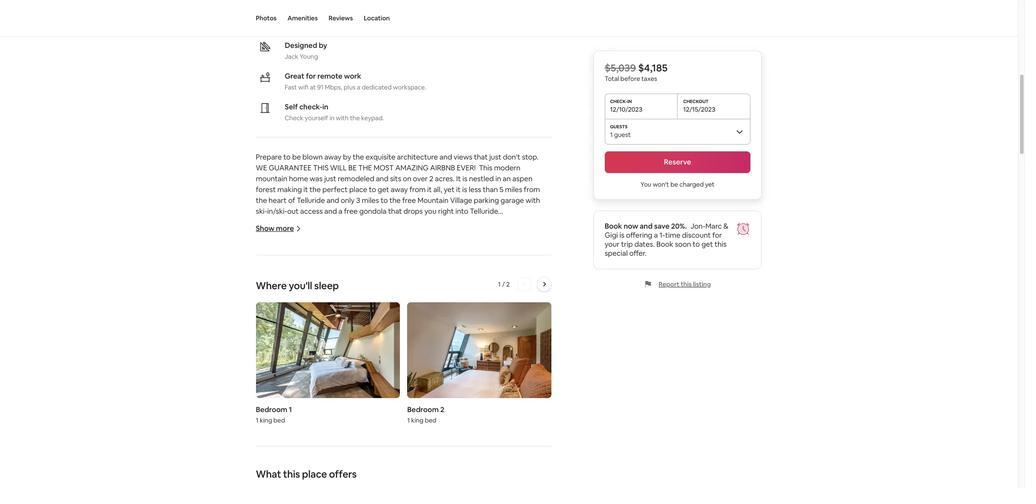 Task type: describe. For each thing, give the bounding box(es) containing it.
with left steam
[[256, 468, 270, 477]]

and down perfect
[[327, 196, 339, 205]]

than inside this 2700 sq ft home has  2 private bedrooms and 2 baths with a "3rd bedroom" that is a loft area located in the master bedroom. the flexible sleeping options provide space for up to 8 people including children.  however, with the layout, we recommend no more than four to six adults to maximize your comfort.
[[256, 337, 271, 347]]

this inside prepare to be blown away by the exquisite architecture and views that just don't stop. we guarantee this will be the most amazing airbnb ever!  this modern mountain home was just remodeled and sits on over 2 acres. it is nestled in an aspen forest making it the perfect place to get away from it all, yet it is less than 5 miles from the heart of telluride and only 3 miles to the free mountain village parking garage with ski-in/ski-out access and a free gondola that drops you right into telluride
[[479, 163, 493, 173]]

photos
[[256, 14, 277, 22]]

be for blown
[[292, 153, 301, 162]]

the inside "self check-in check yourself in with the keypad."
[[350, 114, 360, 122]]

acres.
[[435, 174, 455, 184]]

0 horizontal spatial walls
[[287, 261, 304, 271]]

trip
[[622, 240, 633, 249]]

private inside this 2700 sq ft home has  2 private bedrooms and 2 baths with a "3rd bedroom" that is a loft area located in the master bedroom. the flexible sleeping options provide space for up to 8 people including children.  however, with the layout, we recommend no more than four to six adults to maximize your comfort.
[[347, 305, 370, 314]]

second inside the master suite has a private entrance and hot tub access, an ensuite bathroom, a jacuzzi bathtub, a king bed, a desk, and a loft space with a second king bed.  this loft space is considered "bedroom 3," so the master bedroom and loft combined can sleep 4.
[[448, 424, 472, 434]]

children.
[[337, 326, 366, 336]]

book now and save 20%.
[[605, 222, 687, 231]]

second inside the second bedroom also has a king bed with a sitting area and spa-inspired bathroom with a steam shower across the hall.
[[270, 457, 295, 466]]

steam
[[278, 468, 298, 477]]

4.
[[543, 435, 549, 444]]

the inside this 2700 sq ft home has  2 private bedrooms and 2 baths with a "3rd bedroom" that is a loft area located in the master bedroom. the flexible sleeping options provide space for up to 8 people including children.  however, with the layout, we recommend no more than four to six adults to maximize your comfort.
[[392, 315, 405, 325]]

home inside this 2700 sq ft home has  2 private bedrooms and 2 baths with a "3rd bedroom" that is a loft area located in the master bedroom. the flexible sleeping options provide space for up to 8 people including children.  however, with the layout, we recommend no more than four to six adults to maximize your comfort.
[[306, 305, 325, 314]]

appreciate
[[389, 261, 425, 271]]

this right 'what'
[[283, 469, 300, 481]]

clear
[[445, 239, 461, 249]]

to left 8
[[266, 326, 273, 336]]

get inside prepare to be blown away by the exquisite architecture and views that just don't stop. we guarantee this will be the most amazing airbnb ever!  this modern mountain home was just remodeled and sits on over 2 acres. it is nestled in an aspen forest making it the perfect place to get away from it all, yet it is less than 5 miles from the heart of telluride and only 3 miles to the free mountain village parking garage with ski-in/ski-out access and a free gondola that drops you right into telluride
[[378, 185, 389, 195]]

2 down light
[[341, 305, 346, 314]]

has inside the second bedroom also has a king bed with a sitting area and spa-inspired bathroom with a steam shower across the hall.
[[344, 457, 355, 466]]

to down remodeled
[[369, 185, 376, 195]]

space inside this 2700 sq ft home has  2 private bedrooms and 2 baths with a "3rd bedroom" that is a loft area located in the master bedroom. the flexible sleeping options provide space for up to 8 people including children.  however, with the layout, we recommend no more than four to six adults to maximize your comfort.
[[515, 315, 535, 325]]

what this place offers
[[256, 469, 357, 481]]

a right as
[[449, 359, 453, 368]]

in up yourself
[[323, 102, 329, 112]]

and down access,
[[447, 435, 460, 444]]

mountain
[[256, 174, 288, 184]]

for inside jon-marc & gigi is offering a 1-time discount for your trip dates. book soon to get this special offer.
[[713, 231, 723, 240]]

0 vertical spatial are
[[467, 250, 478, 260]]

of inside prepare to be blown away by the exquisite architecture and views that just don't stop. we guarantee this will be the most amazing airbnb ever!  this modern mountain home was just remodeled and sits on over 2 acres. it is nestled in an aspen forest making it the perfect place to get away from it all, yet it is less than 5 miles from the heart of telluride and only 3 miles to the free mountain village parking garage with ski-in/ski-out access and a free gondola that drops you right into telluride
[[288, 196, 295, 205]]

for inside this 2700 sq ft home has  2 private bedrooms and 2 baths with a "3rd bedroom" that is a loft area located in the master bedroom. the flexible sleeping options provide space for up to 8 people including children.  however, with the layout, we recommend no more than four to six adults to maximize your comfort.
[[536, 315, 546, 325]]

the inside the second bedroom also has a king bed with a sitting area and spa-inspired bathroom with a steam shower across the hall.
[[349, 468, 360, 477]]

1 from from the left
[[410, 185, 426, 195]]

master inside the master suite has a private entrance and hot tub access, an ensuite bathroom, a jacuzzi bathtub, a king bed, a desk, and a loft space with a second king bed.  this loft space is considered "bedroom 3," so the master bedroom and loft combined can sleep 4.
[[270, 413, 294, 423]]

blown
[[303, 153, 323, 162]]

village
[[450, 196, 473, 205]]

the up treehouse.
[[507, 239, 518, 249]]

airbnb
[[430, 163, 455, 173]]

of left the "glass"
[[305, 261, 312, 271]]

the for the updated kitchen features high end appliances such as a 36" wolf cooktop, and liebherr built-in fridge. it is fully stocked with all the pots, pans, and cooking utensils needed to cook a gourmet meal. we provide a drip coffee maker with starbucks coffee beans, basic spices and cooking oil.
[[256, 359, 269, 368]]

we
[[454, 326, 464, 336]]

2 up flexible
[[422, 305, 426, 314]]

killer
[[256, 272, 271, 282]]

he
[[415, 239, 424, 249]]

tub
[[415, 413, 427, 423]]

bed inside the second bedroom also has a king bed with a sitting area and spa-inspired bathroom with a steam shower across the hall.
[[378, 457, 391, 466]]

designed
[[349, 239, 380, 249]]

the up including
[[319, 315, 331, 325]]

in/ski-
[[267, 207, 287, 216]]

cook
[[292, 381, 309, 390]]

the down 'feels'
[[426, 261, 437, 271]]

"bedroom
[[323, 435, 356, 444]]

the down 'architect'
[[283, 250, 294, 260]]

0 horizontal spatial that
[[388, 207, 402, 216]]

the left coors
[[293, 283, 304, 292]]

cooktop,
[[485, 359, 515, 368]]

is down ever!
[[463, 174, 468, 184]]

yet inside prepare to be blown away by the exquisite architecture and views that just don't stop. we guarantee this will be the most amazing airbnb ever!  this modern mountain home was just remodeled and sits on over 2 acres. it is nestled in an aspen forest making it the perfect place to get away from it all, yet it is less than 5 miles from the heart of telluride and only 3 miles to the free mountain village parking garage with ski-in/ski-out access and a free gondola that drops you right into telluride
[[444, 185, 455, 195]]

and right now
[[640, 222, 653, 231]]

provide inside this 2700 sq ft home has  2 private bedrooms and 2 baths with a "3rd bedroom" that is a loft area located in the master bedroom. the flexible sleeping options provide space for up to 8 people including children.  however, with the layout, we recommend no more than four to six adults to maximize your comfort.
[[488, 315, 513, 325]]

area inside this 2700 sq ft home has  2 private bedrooms and 2 baths with a "3rd bedroom" that is a loft area located in the master bedroom. the flexible sleeping options provide space for up to 8 people including children.  however, with the layout, we recommend no more than four to six adults to maximize your comfort.
[[269, 315, 284, 325]]

an inside the master suite has a private entrance and hot tub access, an ensuite bathroom, a jacuzzi bathtub, a king bed, a desk, and a loft space with a second king bed.  this loft space is considered "bedroom 3," so the master bedroom and loft combined can sleep 4.
[[454, 413, 462, 423]]

charged
[[680, 181, 704, 189]]

jon-marc & gigi is offering a 1-time discount for your trip dates. book soon to get this special offer.
[[605, 222, 729, 258]]

1 vertical spatial are
[[472, 272, 482, 282]]

views inside when architect jack young designed this home he had a clear goal to bring the outside in. with the 20' walls of floor-to-ceiling windows, it feels like you are in a treehouse. the towering walls of glass allow you to fully appreciate the surrounding aspen forest and killer views of the iconic wilson's peaks. these famous mountains are the same mountains pictured in the coors light logo.
[[273, 272, 292, 282]]

all,
[[434, 185, 442, 195]]

where
[[256, 280, 287, 292]]

jack for architect
[[309, 239, 325, 249]]

place inside prepare to be blown away by the exquisite architecture and views that just don't stop. we guarantee this will be the most amazing airbnb ever!  this modern mountain home was just remodeled and sits on over 2 acres. it is nestled in an aspen forest making it the perfect place to get away from it all, yet it is less than 5 miles from the heart of telluride and only 3 miles to the free mountain village parking garage with ski-in/ski-out access and a free gondola that drops you right into telluride
[[349, 185, 367, 195]]

you won't be charged yet
[[641, 181, 715, 189]]

the down was
[[310, 185, 321, 195]]

0 horizontal spatial place
[[302, 469, 327, 481]]

what
[[256, 469, 281, 481]]

gourmet
[[316, 381, 345, 390]]

5
[[500, 185, 504, 195]]

loft down bathroom,
[[523, 424, 534, 434]]

with left all
[[390, 370, 405, 379]]

loft inside this 2700 sq ft home has  2 private bedrooms and 2 baths with a "3rd bedroom" that is a loft area located in the master bedroom. the flexible sleeping options provide space for up to 8 people including children.  however, with the layout, we recommend no more than four to six adults to maximize your comfort.
[[256, 315, 268, 325]]

guest
[[615, 131, 631, 139]]

private inside the master suite has a private entrance and hot tub access, an ensuite bathroom, a jacuzzi bathtub, a king bed, a desk, and a loft space with a second king bed.  this loft space is considered "bedroom 3," so the master bedroom and loft combined can sleep 4.
[[332, 413, 355, 423]]

loft up spa-
[[461, 435, 473, 444]]

2 coffee from the left
[[522, 381, 544, 390]]

we
[[256, 163, 267, 173]]

jack for by
[[285, 53, 298, 61]]

can
[[510, 435, 522, 444]]

1 vertical spatial you
[[453, 250, 465, 260]]

time
[[666, 231, 681, 240]]

0 horizontal spatial free
[[344, 207, 358, 216]]

to up the gondola
[[381, 196, 388, 205]]

these
[[387, 272, 407, 282]]

nestled
[[469, 174, 494, 184]]

you inside prepare to be blown away by the exquisite architecture and views that just don't stop. we guarantee this will be the most amazing airbnb ever!  this modern mountain home was just remodeled and sits on over 2 acres. it is nestled in an aspen forest making it the perfect place to get away from it all, yet it is less than 5 miles from the heart of telluride and only 3 miles to the free mountain village parking garage with ski-in/ski-out access and a free gondola that drops you right into telluride
[[425, 207, 437, 216]]

2 inside bedroom 2 1 king bed
[[441, 406, 445, 415]]

1 vertical spatial away
[[391, 185, 408, 195]]

maximize
[[338, 337, 370, 347]]

a inside prepare to be blown away by the exquisite architecture and views that just don't stop. we guarantee this will be the most amazing airbnb ever!  this modern mountain home was just remodeled and sits on over 2 acres. it is nestled in an aspen forest making it the perfect place to get away from it all, yet it is less than 5 miles from the heart of telluride and only 3 miles to the free mountain village parking garage with ski-in/ski-out access and a free gondola that drops you right into telluride
[[339, 207, 343, 216]]

king down ensuite
[[474, 424, 488, 434]]

a up the master at the bottom left of the page
[[386, 424, 390, 434]]

this inside when architect jack young designed this home he had a clear goal to bring the outside in. with the 20' walls of floor-to-ceiling windows, it feels like you are in a treehouse. the towering walls of glass allow you to fully appreciate the surrounding aspen forest and killer views of the iconic wilson's peaks. these famous mountains are the same mountains pictured in the coors light logo.
[[381, 239, 393, 249]]

0 vertical spatial miles
[[505, 185, 523, 195]]

entrance
[[356, 413, 386, 423]]

and right access
[[325, 207, 337, 216]]

has inside this 2700 sq ft home has  2 private bedrooms and 2 baths with a "3rd bedroom" that is a loft area located in the master bedroom. the flexible sleeping options provide space for up to 8 people including children.  however, with the layout, we recommend no more than four to six adults to maximize your comfort.
[[327, 305, 338, 314]]

bed,
[[331, 424, 346, 434]]

king left bed,
[[315, 424, 329, 434]]

to left six
[[288, 337, 295, 347]]

wolf
[[468, 359, 483, 368]]

a right had
[[440, 239, 443, 249]]

won't
[[653, 181, 670, 189]]

&
[[724, 222, 729, 231]]

with up comfort.
[[401, 326, 416, 336]]

a right bathroom,
[[526, 413, 530, 423]]

"3rd
[[470, 305, 484, 314]]

right
[[438, 207, 454, 216]]

reviews button
[[329, 0, 353, 36]]

1 guest button
[[605, 119, 751, 144]]

and down most
[[376, 174, 389, 184]]

and inside the second bedroom also has a king bed with a sitting area and spa-inspired bathroom with a steam shower across the hall.
[[453, 457, 466, 466]]

a left steam
[[272, 468, 276, 477]]

a right suite
[[326, 413, 330, 423]]

pictured
[[256, 283, 284, 292]]

2 mountains from the left
[[516, 272, 551, 282]]

in right pictured on the left of page
[[286, 283, 292, 292]]

0 vertical spatial away
[[324, 153, 342, 162]]

located
[[285, 315, 311, 325]]

with up the sleeping
[[448, 305, 463, 314]]

and inside this 2700 sq ft home has  2 private bedrooms and 2 baths with a "3rd bedroom" that is a loft area located in the master bedroom. the flexible sleeping options provide space for up to 8 people including children.  however, with the layout, we recommend no more than four to six adults to maximize your comfort.
[[408, 305, 421, 314]]

get inside jon-marc & gigi is offering a 1-time discount for your trip dates. book soon to get this special offer.
[[702, 240, 714, 249]]

0 vertical spatial walls
[[307, 250, 323, 260]]

with inside "self check-in check yourself in with the keypad."
[[336, 114, 349, 122]]

this
[[313, 163, 329, 173]]

to right adults
[[329, 337, 336, 347]]

in right yourself
[[330, 114, 335, 122]]

0 horizontal spatial miles
[[362, 196, 379, 205]]

garage
[[501, 196, 524, 205]]

master
[[390, 435, 413, 444]]

it up village
[[456, 185, 461, 195]]

in inside prepare to be blown away by the exquisite architecture and views that just don't stop. we guarantee this will be the most amazing airbnb ever!  this modern mountain home was just remodeled and sits on over 2 acres. it is nestled in an aspen forest making it the perfect place to get away from it all, yet it is less than 5 miles from the heart of telluride and only 3 miles to the free mountain village parking garage with ski-in/ski-out access and a free gondola that drops you right into telluride
[[496, 174, 501, 184]]

0 horizontal spatial you
[[351, 261, 363, 271]]

feels
[[423, 250, 439, 260]]

reserve button
[[605, 152, 751, 173]]

the left /
[[484, 272, 495, 282]]

bedroom.
[[357, 315, 390, 325]]

bedroom inside the master suite has a private entrance and hot tub access, an ensuite bathroom, a jacuzzi bathtub, a king bed, a desk, and a loft space with a second king bed.  this loft space is considered "bedroom 3," so the master bedroom and loft combined can sleep 4.
[[415, 435, 446, 444]]

needed
[[256, 381, 282, 390]]

hosting
[[341, 7, 363, 15]]

0 vertical spatial cooking
[[479, 370, 506, 379]]

fully inside the updated kitchen features high end appliances such as a 36" wolf cooktop, and liebherr built-in fridge. it is fully stocked with all the pots, pans, and cooking utensils needed to cook a gourmet meal. we provide a drip coffee maker with starbucks coffee beans, basic spices and cooking oil.
[[346, 370, 360, 379]]

loft up the master at the bottom left of the page
[[392, 424, 403, 434]]

king inside bedroom 1 1 king bed
[[260, 417, 272, 425]]

spices
[[298, 392, 319, 401]]

coors
[[306, 283, 326, 292]]

than inside prepare to be blown away by the exquisite architecture and views that just don't stop. we guarantee this will be the most amazing airbnb ever!  this modern mountain home was just remodeled and sits on over 2 acres. it is nestled in an aspen forest making it the perfect place to get away from it all, yet it is less than 5 miles from the heart of telluride and only 3 miles to the free mountain village parking garage with ski-in/ski-out access and a free gondola that drops you right into telluride
[[483, 185, 498, 195]]

total
[[605, 75, 620, 83]]

mountain
[[418, 196, 449, 205]]

2 vertical spatial space
[[256, 435, 276, 444]]

only
[[341, 196, 355, 205]]

1 vertical spatial cooking
[[335, 392, 362, 401]]

the down sits on the top
[[390, 196, 401, 205]]

will
[[330, 163, 347, 173]]

forest inside when architect jack young designed this home he had a clear goal to bring the outside in. with the 20' walls of floor-to-ceiling windows, it feels like you are in a treehouse. the towering walls of glass allow you to fully appreciate the surrounding aspen forest and killer views of the iconic wilson's peaks. these famous mountains are the same mountains pictured in the coors light logo.
[[502, 261, 522, 271]]

area inside the second bedroom also has a king bed with a sitting area and spa-inspired bathroom with a steam shower across the hall.
[[437, 457, 451, 466]]

of down 20'
[[293, 272, 300, 282]]

king inside bedroom 2 1 king bed
[[411, 417, 424, 425]]

by inside designed by jack young
[[319, 41, 327, 50]]

to-
[[351, 250, 361, 260]]

and up so
[[372, 424, 385, 434]]

to inside the updated kitchen features high end appliances such as a 36" wolf cooktop, and liebherr built-in fridge. it is fully stocked with all the pots, pans, and cooking utensils needed to cook a gourmet meal. we provide a drip coffee maker with starbucks coffee beans, basic spices and cooking oil.
[[283, 381, 290, 390]]

to down 'ceiling'
[[364, 261, 372, 271]]

designed
[[285, 41, 317, 50]]

a right bed,
[[348, 424, 351, 434]]

recommend
[[465, 326, 506, 336]]

logo.
[[346, 283, 362, 292]]

liebherr
[[256, 370, 284, 379]]

20'
[[295, 250, 305, 260]]

0 horizontal spatial book
[[605, 222, 623, 231]]

and down wolf on the bottom of page
[[465, 370, 478, 379]]

2 right /
[[506, 281, 510, 289]]

and up airbnb
[[440, 153, 452, 162]]

1-
[[660, 231, 666, 240]]

and left hot
[[388, 413, 400, 423]]

provide inside the updated kitchen features high end appliances such as a 36" wolf cooktop, and liebherr built-in fridge. it is fully stocked with all the pots, pans, and cooking utensils needed to cook a gourmet meal. we provide a drip coffee maker with starbucks coffee beans, basic spices and cooking oil.
[[379, 381, 404, 390]]

a up spices
[[310, 381, 314, 390]]

be for charged
[[671, 181, 679, 189]]

a right bedroom"
[[543, 305, 547, 314]]

the up ski-
[[256, 196, 267, 205]]

aspen inside prepare to be blown away by the exquisite architecture and views that just don't stop. we guarantee this will be the most amazing airbnb ever!  this modern mountain home was just remodeled and sits on over 2 acres. it is nestled in an aspen forest making it the perfect place to get away from it all, yet it is less than 5 miles from the heart of telluride and only 3 miles to the free mountain village parking garage with ski-in/ski-out access and a free gondola that drops you right into telluride
[[513, 174, 533, 184]]

hot
[[402, 413, 413, 423]]

an inside prepare to be blown away by the exquisite architecture and views that just don't stop. we guarantee this will be the most amazing airbnb ever!  this modern mountain home was just remodeled and sits on over 2 acres. it is nestled in an aspen forest making it the perfect place to get away from it all, yet it is less than 5 miles from the heart of telluride and only 3 miles to the free mountain village parking garage with ski-in/ski-out access and a free gondola that drops you right into telluride
[[503, 174, 511, 184]]

same
[[497, 272, 515, 282]]

for inside great for remote work fast wifi at 91 mbps, plus a dedicated workspace.
[[306, 72, 316, 81]]

the up be
[[353, 153, 364, 162]]

book inside jon-marc & gigi is offering a 1-time discount for your trip dates. book soon to get this special offer.
[[657, 240, 674, 249]]

with inside the master suite has a private entrance and hot tub access, an ensuite bathroom, a jacuzzi bathtub, a king bed, a desk, and a loft space with a second king bed.  this loft space is considered "bedroom 3," so the master bedroom and loft combined can sleep 4.
[[426, 424, 441, 434]]

it inside prepare to be blown away by the exquisite architecture and views that just don't stop. we guarantee this will be the most amazing airbnb ever!  this modern mountain home was just remodeled and sits on over 2 acres. it is nestled in an aspen forest making it the perfect place to get away from it all, yet it is less than 5 miles from the heart of telluride and only 3 miles to the free mountain village parking garage with ski-in/ski-out access and a free gondola that drops you right into telluride
[[456, 174, 461, 184]]

oil.
[[363, 392, 372, 401]]

ceiling
[[361, 250, 383, 260]]

0 horizontal spatial just
[[324, 174, 336, 184]]

report this listing button
[[645, 281, 712, 289]]

inspired
[[482, 457, 508, 466]]

it right making
[[304, 185, 308, 195]]

a down bring
[[486, 250, 490, 260]]

like
[[441, 250, 452, 260]]

stop.
[[522, 153, 539, 162]]

bed.
[[490, 424, 505, 434]]

0 vertical spatial just
[[490, 153, 502, 162]]

1 horizontal spatial yet
[[706, 181, 715, 189]]

to right the goal
[[479, 239, 486, 249]]

to up guarantee
[[284, 153, 291, 162]]

$4,185
[[639, 62, 668, 74]]

reviews
[[329, 14, 353, 22]]

0 horizontal spatial telluride
[[297, 196, 325, 205]]

most
[[374, 163, 394, 173]]

it inside the updated kitchen features high end appliances such as a 36" wolf cooktop, and liebherr built-in fridge. it is fully stocked with all the pots, pans, and cooking utensils needed to cook a gourmet meal. we provide a drip coffee maker with starbucks coffee beans, basic spices and cooking oil.
[[333, 370, 338, 379]]



Task type: locate. For each thing, give the bounding box(es) containing it.
sleep left the 4. at the right
[[523, 435, 541, 444]]

high
[[356, 359, 370, 368]]

desk,
[[353, 424, 371, 434]]

glass
[[314, 261, 330, 271]]

young for architect
[[326, 239, 347, 249]]

show more
[[256, 224, 294, 234]]

0 horizontal spatial by
[[319, 41, 327, 50]]

1 horizontal spatial telluride
[[470, 207, 498, 216]]

2 from from the left
[[524, 185, 540, 195]]

your inside jon-marc & gigi is offering a 1-time discount for your trip dates. book soon to get this special offer.
[[605, 240, 620, 249]]

a up offers
[[357, 457, 361, 466]]

1 bedroom from the left
[[256, 406, 288, 415]]

the master suite has a private entrance and hot tub access, an ensuite bathroom, a jacuzzi bathtub, a king bed, a desk, and a loft space with a second king bed.  this loft space is considered "bedroom 3," so the master bedroom and loft combined can sleep 4.
[[256, 413, 550, 444]]

1 horizontal spatial mountains
[[516, 272, 551, 282]]

special
[[605, 249, 628, 258]]

1 vertical spatial this
[[256, 305, 270, 314]]

0 horizontal spatial fully
[[346, 370, 360, 379]]

designed by jack young
[[285, 41, 327, 61]]

1 vertical spatial private
[[332, 413, 355, 423]]

0 horizontal spatial master
[[270, 413, 294, 423]]

0 vertical spatial it
[[456, 174, 461, 184]]

from
[[410, 185, 426, 195], [524, 185, 540, 195]]

bedroom inside the second bedroom also has a king bed with a sitting area and spa-inspired bathroom with a steam shower across the hall.
[[296, 457, 327, 466]]

is inside jon-marc & gigi is offering a 1-time discount for your trip dates. book soon to get this special offer.
[[620, 231, 625, 240]]

where you'll sleep region
[[252, 277, 707, 429]]

perfect
[[323, 185, 348, 195]]

the inside the master suite has a private entrance and hot tub access, an ensuite bathroom, a jacuzzi bathtub, a king bed, a desk, and a loft space with a second king bed.  this loft space is considered "bedroom 3," so the master bedroom and loft combined can sleep 4.
[[256, 413, 269, 423]]

a down access,
[[442, 424, 446, 434]]

the inside the updated kitchen features high end appliances such as a 36" wolf cooktop, and liebherr built-in fridge. it is fully stocked with all the pots, pans, and cooking utensils needed to cook a gourmet meal. we provide a drip coffee maker with starbucks coffee beans, basic spices and cooking oil.
[[256, 359, 269, 368]]

was
[[310, 174, 323, 184]]

parking
[[474, 196, 499, 205]]

0 vertical spatial more
[[276, 224, 294, 234]]

the inside the master suite has a private entrance and hot tub access, an ensuite bathroom, a jacuzzi bathtub, a king bed, a desk, and a loft space with a second king bed.  this loft space is considered "bedroom 3," so the master bedroom and loft combined can sleep 4.
[[377, 435, 388, 444]]

shower
[[300, 468, 324, 477]]

1 vertical spatial be
[[671, 181, 679, 189]]

provide down stocked
[[379, 381, 404, 390]]

it down ever!
[[456, 174, 461, 184]]

from up garage
[[524, 185, 540, 195]]

2 inside prepare to be blown away by the exquisite architecture and views that just don't stop. we guarantee this will be the most amazing airbnb ever!  this modern mountain home was just remodeled and sits on over 2 acres. it is nestled in an aspen forest making it the perfect place to get away from it all, yet it is less than 5 miles from the heart of telluride and only 3 miles to the free mountain village parking garage with ski-in/ski-out access and a free gondola that drops you right into telluride
[[430, 174, 434, 184]]

prepare to be blown away by the exquisite architecture and views that just don't stop. we guarantee this will be the most amazing airbnb ever!  this modern mountain home was just remodeled and sits on over 2 acres. it is nestled in an aspen forest making it the perfect place to get away from it all, yet it is less than 5 miles from the heart of telluride and only 3 miles to the free mountain village parking garage with ski-in/ski-out access and a free gondola that drops you right into telluride
[[256, 153, 542, 216]]

more inside this 2700 sq ft home has  2 private bedrooms and 2 baths with a "3rd bedroom" that is a loft area located in the master bedroom. the flexible sleeping options provide space for up to 8 people including children.  however, with the layout, we recommend no more than four to six adults to maximize your comfort.
[[518, 326, 536, 336]]

1 vertical spatial young
[[326, 239, 347, 249]]

1
[[611, 131, 613, 139], [498, 281, 501, 289], [289, 406, 292, 415], [256, 417, 259, 425], [407, 417, 410, 425]]

beans,
[[256, 392, 278, 401]]

1 vertical spatial than
[[256, 337, 271, 347]]

a inside great for remote work fast wifi at 91 mbps, plus a dedicated workspace.
[[357, 83, 361, 91]]

be
[[292, 153, 301, 162], [671, 181, 679, 189]]

1 mountains from the left
[[435, 272, 470, 282]]

0 vertical spatial for
[[306, 72, 316, 81]]

and down "gourmet"
[[321, 392, 333, 401]]

are
[[467, 250, 478, 260], [472, 272, 482, 282]]

0 vertical spatial you
[[425, 207, 437, 216]]

aspen
[[513, 174, 533, 184], [481, 261, 501, 271]]

jon-
[[691, 222, 706, 231]]

fully
[[373, 261, 387, 271], [346, 370, 360, 379]]

2700
[[271, 305, 288, 314]]

space down jacuzzi
[[256, 435, 276, 444]]

1 horizontal spatial aspen
[[513, 174, 533, 184]]

great for remote work fast wifi at 91 mbps, plus a dedicated workspace.
[[285, 72, 427, 91]]

2 vertical spatial that
[[521, 305, 535, 314]]

yet
[[706, 181, 715, 189], [444, 185, 455, 195]]

this left listing
[[681, 281, 692, 289]]

2 horizontal spatial space
[[515, 315, 535, 325]]

and up utensils
[[516, 359, 529, 368]]

provide
[[488, 315, 513, 325], [379, 381, 404, 390]]

this up windows,
[[381, 239, 393, 249]]

drops
[[404, 207, 423, 216]]

bed for 2
[[425, 417, 437, 425]]

1 horizontal spatial walls
[[307, 250, 323, 260]]

place
[[349, 185, 367, 195], [302, 469, 327, 481]]

1 down beans,
[[256, 417, 259, 425]]

2 vertical spatial you
[[351, 261, 363, 271]]

1 vertical spatial that
[[388, 207, 402, 216]]

1 horizontal spatial place
[[349, 185, 367, 195]]

the inside the second bedroom also has a king bed with a sitting area and spa-inspired bathroom with a steam shower across the hall.
[[256, 457, 269, 466]]

telluride up access
[[297, 196, 325, 205]]

1 inside dropdown button
[[611, 131, 613, 139]]

the down outside
[[529, 250, 542, 260]]

0 horizontal spatial jack
[[285, 53, 298, 61]]

the right so
[[377, 435, 388, 444]]

0 vertical spatial young
[[300, 53, 318, 61]]

you'll
[[289, 280, 312, 292]]

0 vertical spatial private
[[347, 305, 370, 314]]

the up jacuzzi
[[256, 413, 269, 423]]

bedroom down beans,
[[256, 406, 288, 415]]

this inside this 2700 sq ft home has  2 private bedrooms and 2 baths with a "3rd bedroom" that is a loft area located in the master bedroom. the flexible sleeping options provide space for up to 8 people including children.  however, with the layout, we recommend no more than four to six adults to maximize your comfort.
[[256, 305, 270, 314]]

home inside prepare to be blown away by the exquisite architecture and views that just don't stop. we guarantee this will be the most amazing airbnb ever!  this modern mountain home was just remodeled and sits on over 2 acres. it is nestled in an aspen forest making it the perfect place to get away from it all, yet it is less than 5 miles from the heart of telluride and only 3 miles to the free mountain village parking garage with ski-in/ski-out access and a free gondola that drops you right into telluride
[[289, 174, 308, 184]]

kitchen
[[300, 359, 325, 368]]

8
[[275, 326, 279, 336]]

it inside when architect jack young designed this home he had a clear goal to bring the outside in. with the 20' walls of floor-to-ceiling windows, it feels like you are in a treehouse. the towering walls of glass allow you to fully appreciate the surrounding aspen forest and killer views of the iconic wilson's peaks. these famous mountains are the same mountains pictured in the coors light logo.
[[417, 250, 422, 260]]

space up no
[[515, 315, 535, 325]]

2 vertical spatial for
[[536, 315, 546, 325]]

bed inside bedroom 1 1 king bed
[[274, 417, 285, 425]]

1 vertical spatial for
[[713, 231, 723, 240]]

1 vertical spatial book
[[657, 240, 674, 249]]

years
[[324, 7, 340, 15]]

forest down the mountain
[[256, 185, 276, 195]]

0 horizontal spatial area
[[269, 315, 284, 325]]

1 vertical spatial get
[[702, 240, 714, 249]]

gondola
[[359, 207, 387, 216]]

0 horizontal spatial get
[[378, 185, 389, 195]]

1 horizontal spatial bedroom
[[407, 406, 439, 415]]

1 horizontal spatial it
[[456, 174, 461, 184]]

jack up the "glass"
[[309, 239, 325, 249]]

1 horizontal spatial more
[[518, 326, 536, 336]]

private up bedroom.
[[347, 305, 370, 314]]

baths
[[428, 305, 447, 314]]

0 vertical spatial has
[[327, 305, 338, 314]]

this up nestled
[[479, 163, 493, 173]]

is left less
[[462, 185, 467, 195]]

2 right tub
[[441, 406, 445, 415]]

report
[[659, 281, 680, 289]]

fully inside when architect jack young designed this home he had a clear goal to bring the outside in. with the 20' walls of floor-to-ceiling windows, it feels like you are in a treehouse. the towering walls of glass allow you to fully appreciate the surrounding aspen forest and killer views of the iconic wilson's peaks. these famous mountains are the same mountains pictured in the coors light logo.
[[373, 261, 387, 271]]

miles up garage
[[505, 185, 523, 195]]

amenities
[[288, 14, 318, 22]]

forest down treehouse.
[[502, 261, 522, 271]]

bedroom inside bedroom 1 1 king bed
[[256, 406, 288, 415]]

less
[[469, 185, 481, 195]]

be up guarantee
[[292, 153, 301, 162]]

at
[[310, 83, 316, 91]]

young for by
[[300, 53, 318, 61]]

2 horizontal spatial that
[[521, 305, 535, 314]]

0 vertical spatial second
[[448, 424, 472, 434]]

the down flexible
[[417, 326, 429, 336]]

a inside jon-marc & gigi is offering a 1-time discount for your trip dates. book soon to get this special offer.
[[655, 231, 659, 240]]

2 vertical spatial has
[[344, 457, 355, 466]]

a
[[357, 83, 361, 91], [339, 207, 343, 216], [655, 231, 659, 240], [440, 239, 443, 249], [486, 250, 490, 260], [464, 305, 468, 314], [543, 305, 547, 314], [449, 359, 453, 368], [310, 381, 314, 390], [405, 381, 409, 390], [326, 413, 330, 423], [526, 413, 530, 423], [310, 424, 314, 434], [348, 424, 351, 434], [386, 424, 390, 434], [442, 424, 446, 434], [357, 457, 361, 466], [409, 457, 413, 466], [272, 468, 276, 477]]

0 vertical spatial space
[[515, 315, 535, 325]]

1 horizontal spatial sleep
[[523, 435, 541, 444]]

free up drops
[[402, 196, 416, 205]]

are down the goal
[[467, 250, 478, 260]]

the down bedrooms
[[392, 315, 405, 325]]

1 inside bedroom 2 1 king bed
[[407, 417, 410, 425]]

four
[[273, 337, 286, 347]]

1 horizontal spatial provide
[[488, 315, 513, 325]]

miles
[[505, 185, 523, 195], [362, 196, 379, 205]]

architect
[[277, 239, 307, 249]]

bed left suite
[[274, 417, 285, 425]]

host profile picture image
[[256, 0, 274, 14]]

the left hall.
[[349, 468, 360, 477]]

that right bedroom"
[[521, 305, 535, 314]]

1 horizontal spatial bed
[[378, 457, 391, 466]]

jack
[[285, 53, 298, 61], [309, 239, 325, 249]]

0 vertical spatial free
[[402, 196, 416, 205]]

listing
[[694, 281, 712, 289]]

offers
[[329, 469, 357, 481]]

0 horizontal spatial second
[[270, 457, 295, 466]]

is inside the updated kitchen features high end appliances such as a 36" wolf cooktop, and liebherr built-in fridge. it is fully stocked with all the pots, pans, and cooking utensils needed to cook a gourmet meal. we provide a drip coffee maker with starbucks coffee beans, basic spices and cooking oil.
[[340, 370, 345, 379]]

2 bedroom from the left
[[407, 406, 439, 415]]

1 coffee from the left
[[426, 381, 447, 390]]

0 horizontal spatial aspen
[[481, 261, 501, 271]]

of up the "glass"
[[325, 250, 332, 260]]

1 horizontal spatial an
[[503, 174, 511, 184]]

1 vertical spatial aspen
[[481, 261, 501, 271]]

mbps,
[[325, 83, 343, 91]]

wilson's
[[336, 272, 363, 282]]

bathroom
[[510, 457, 543, 466]]

access,
[[428, 413, 452, 423]]

the
[[359, 163, 372, 173]]

0 vertical spatial home
[[289, 174, 308, 184]]

report this listing
[[659, 281, 712, 289]]

it down features
[[333, 370, 338, 379]]

home right 'ft'
[[306, 305, 325, 314]]

be inside prepare to be blown away by the exquisite architecture and views that just don't stop. we guarantee this will be the most amazing airbnb ever!  this modern mountain home was just remodeled and sits on over 2 acres. it is nestled in an aspen forest making it the perfect place to get away from it all, yet it is less than 5 miles from the heart of telluride and only 3 miles to the free mountain village parking garage with ski-in/ski-out access and a free gondola that drops you right into telluride
[[292, 153, 301, 162]]

sits
[[390, 174, 402, 184]]

this left 2700
[[256, 305, 270, 314]]

1 vertical spatial by
[[343, 153, 351, 162]]

with right 'maker'
[[472, 381, 486, 390]]

0 vertical spatial views
[[454, 153, 473, 162]]

1 horizontal spatial from
[[524, 185, 540, 195]]

0 vertical spatial jack
[[285, 53, 298, 61]]

master up children.
[[332, 315, 356, 325]]

your down the however,
[[371, 337, 386, 347]]

amenities button
[[288, 0, 318, 36]]

bed down the master at the bottom left of the page
[[378, 457, 391, 466]]

you
[[641, 181, 652, 189]]

bedroom inside bedroom 2 1 king bed
[[407, 406, 439, 415]]

0 vertical spatial area
[[269, 315, 284, 325]]

on
[[403, 174, 412, 184]]

0 horizontal spatial bed
[[274, 417, 285, 425]]

1 left /
[[498, 281, 501, 289]]

king sized bed in master bedroom that is perfectly positioned so that you feel like you're sleeping under the stars but with the comfort of pillows and luxury linens image
[[256, 303, 400, 399], [256, 303, 400, 399]]

1 horizontal spatial second
[[448, 424, 472, 434]]

12/15/2023
[[684, 105, 716, 114]]

1 horizontal spatial away
[[391, 185, 408, 195]]

0 horizontal spatial this
[[256, 305, 270, 314]]

to inside jon-marc & gigi is offering a 1-time discount for your trip dates. book soon to get this special offer.
[[693, 240, 701, 249]]

1 down basic at the bottom left of page
[[289, 406, 292, 415]]

king up hall.
[[362, 457, 376, 466]]

soon
[[675, 240, 692, 249]]

in inside the updated kitchen features high end appliances such as a 36" wolf cooktop, and liebherr built-in fridge. it is fully stocked with all the pots, pans, and cooking utensils needed to cook a gourmet meal. we provide a drip coffee maker with starbucks coffee beans, basic spices and cooking oil.
[[303, 370, 308, 379]]

0 vertical spatial book
[[605, 222, 623, 231]]

has inside the master suite has a private entrance and hot tub access, an ensuite bathroom, a jacuzzi bathtub, a king bed, a desk, and a loft space with a second king bed.  this loft space is considered "bedroom 3," so the master bedroom and loft combined can sleep 4.
[[313, 413, 324, 423]]

and up flexible
[[408, 305, 421, 314]]

fully up meal.
[[346, 370, 360, 379]]

the for the master suite has a private entrance and hot tub access, an ensuite bathroom, a jacuzzi bathtub, a king bed, a desk, and a loft space with a second king bed.  this loft space is considered "bedroom 3," so the master bedroom and loft combined can sleep 4.
[[256, 413, 269, 423]]

the
[[529, 250, 542, 260], [392, 315, 405, 325], [256, 359, 269, 368], [256, 413, 269, 423], [256, 457, 269, 466]]

forest
[[256, 185, 276, 195], [502, 261, 522, 271]]

2 right over
[[430, 174, 434, 184]]

suite
[[295, 413, 311, 423]]

you down mountain
[[425, 207, 437, 216]]

home up windows,
[[395, 239, 414, 249]]

1 horizontal spatial book
[[657, 240, 674, 249]]

bed inside bedroom 2 1 king bed
[[425, 417, 437, 425]]

an down modern
[[503, 174, 511, 184]]

$5,039
[[605, 62, 637, 74]]

0 horizontal spatial away
[[324, 153, 342, 162]]

the up coors
[[302, 272, 313, 282]]

1 horizontal spatial that
[[474, 153, 488, 162]]

is inside this 2700 sq ft home has  2 private bedrooms and 2 baths with a "3rd bedroom" that is a loft area located in the master bedroom. the flexible sleeping options provide space for up to 8 people including children.  however, with the layout, we recommend no more than four to six adults to maximize your comfort.
[[536, 305, 541, 314]]

0 horizontal spatial yet
[[444, 185, 455, 195]]

features
[[327, 359, 354, 368]]

self check-in check yourself in with the keypad.
[[285, 102, 384, 122]]

by up be
[[343, 153, 351, 162]]

a left "3rd
[[464, 305, 468, 314]]

your
[[605, 240, 620, 249], [371, 337, 386, 347]]

0 horizontal spatial from
[[410, 185, 426, 195]]

0 horizontal spatial more
[[276, 224, 294, 234]]

book left now
[[605, 222, 623, 231]]

home inside when architect jack young designed this home he had a clear goal to bring the outside in. with the 20' walls of floor-to-ceiling windows, it feels like you are in a treehouse. the towering walls of glass allow you to fully appreciate the surrounding aspen forest and killer views of the iconic wilson's peaks. these famous mountains are the same mountains pictured in the coors light logo.
[[395, 239, 414, 249]]

0 horizontal spatial space
[[256, 435, 276, 444]]

from down over
[[410, 185, 426, 195]]

a down suite
[[310, 424, 314, 434]]

the inside the updated kitchen features high end appliances such as a 36" wolf cooktop, and liebherr built-in fridge. it is fully stocked with all the pots, pans, and cooking utensils needed to cook a gourmet meal. we provide a drip coffee maker with starbucks coffee beans, basic spices and cooking oil.
[[415, 370, 426, 379]]

just up modern
[[490, 153, 502, 162]]

six
[[297, 337, 306, 347]]

with inside prepare to be blown away by the exquisite architecture and views that just don't stop. we guarantee this will be the most amazing airbnb ever!  this modern mountain home was just remodeled and sits on over 2 acres. it is nestled in an aspen forest making it the perfect place to get away from it all, yet it is less than 5 miles from the heart of telluride and only 3 miles to the free mountain village parking garage with ski-in/ski-out access and a free gondola that drops you right into telluride
[[526, 196, 540, 205]]

0 vertical spatial than
[[483, 185, 498, 195]]

1 vertical spatial provide
[[379, 381, 404, 390]]

and inside when architect jack young designed this home he had a clear goal to bring the outside in. with the 20' walls of floor-to-ceiling windows, it feels like you are in a treehouse. the towering walls of glass allow you to fully appreciate the surrounding aspen forest and killer views of the iconic wilson's peaks. these famous mountains are the same mountains pictured in the coors light logo.
[[524, 261, 536, 271]]

0 vertical spatial forest
[[256, 185, 276, 195]]

in up including
[[312, 315, 318, 325]]

people
[[281, 326, 304, 336]]

end
[[372, 359, 385, 368]]

it
[[456, 174, 461, 184], [333, 370, 338, 379]]

into
[[456, 207, 469, 216]]

marc
[[706, 222, 723, 231]]

mountains right same
[[516, 272, 551, 282]]

bedroom"
[[485, 305, 519, 314]]

with down the master at the bottom left of the page
[[393, 457, 407, 466]]

0 vertical spatial an
[[503, 174, 511, 184]]

1 horizontal spatial get
[[702, 240, 714, 249]]

1 horizontal spatial this
[[479, 163, 493, 173]]

to
[[284, 153, 291, 162], [369, 185, 376, 195], [381, 196, 388, 205], [479, 239, 486, 249], [693, 240, 701, 249], [364, 261, 372, 271], [266, 326, 273, 336], [288, 337, 295, 347], [329, 337, 336, 347], [283, 381, 290, 390]]

2 vertical spatial this
[[508, 424, 521, 434]]

ft
[[299, 305, 305, 314]]

just up perfect
[[324, 174, 336, 184]]

outside
[[519, 239, 544, 249]]

as
[[441, 359, 448, 368]]

more up 'architect'
[[276, 224, 294, 234]]

in inside this 2700 sq ft home has  2 private bedrooms and 2 baths with a "3rd bedroom" that is a loft area located in the master bedroom. the flexible sleeping options provide space for up to 8 people including children.  however, with the layout, we recommend no more than four to six adults to maximize your comfort.
[[312, 315, 318, 325]]

2 horizontal spatial has
[[344, 457, 355, 466]]

this inside jon-marc & gigi is offering a 1-time discount for your trip dates. book soon to get this special offer.
[[715, 240, 727, 249]]

get down marc
[[702, 240, 714, 249]]

bed for 1
[[274, 417, 285, 425]]

comfort.
[[388, 337, 417, 347]]

the for the second bedroom also has a king bed with a sitting area and spa-inspired bathroom with a steam shower across the hall.
[[256, 457, 269, 466]]

1 vertical spatial fully
[[346, 370, 360, 379]]

by inside prepare to be blown away by the exquisite architecture and views that just don't stop. we guarantee this will be the most amazing airbnb ever!  this modern mountain home was just remodeled and sits on over 2 acres. it is nestled in an aspen forest making it the perfect place to get away from it all, yet it is less than 5 miles from the heart of telluride and only 3 miles to the free mountain village parking garage with ski-in/ski-out access and a free gondola that drops you right into telluride
[[343, 153, 351, 162]]

views inside prepare to be blown away by the exquisite architecture and views that just don't stop. we guarantee this will be the most amazing airbnb ever!  this modern mountain home was just remodeled and sits on over 2 acres. it is nestled in an aspen forest making it the perfect place to get away from it all, yet it is less than 5 miles from the heart of telluride and only 3 miles to the free mountain village parking garage with ski-in/ski-out access and a free gondola that drops you right into telluride
[[454, 153, 473, 162]]

1 vertical spatial space
[[405, 424, 425, 434]]

yet right charged
[[706, 181, 715, 189]]

aspen inside when architect jack young designed this home he had a clear goal to bring the outside in. with the 20' walls of floor-to-ceiling windows, it feels like you are in a treehouse. the towering walls of glass allow you to fully appreciate the surrounding aspen forest and killer views of the iconic wilson's peaks. these famous mountains are the same mountains pictured in the coors light logo.
[[481, 261, 501, 271]]

of
[[288, 196, 295, 205], [325, 250, 332, 260], [305, 261, 312, 271], [293, 272, 300, 282]]

2 vertical spatial home
[[306, 305, 325, 314]]

with right yourself
[[336, 114, 349, 122]]

that inside this 2700 sq ft home has  2 private bedrooms and 2 baths with a "3rd bedroom" that is a loft area located in the master bedroom. the flexible sleeping options provide space for up to 8 people including children.  however, with the layout, we recommend no more than four to six adults to maximize your comfort.
[[521, 305, 535, 314]]

the
[[350, 114, 360, 122], [353, 153, 364, 162], [310, 185, 321, 195], [256, 196, 267, 205], [390, 196, 401, 205], [507, 239, 518, 249], [283, 250, 294, 260], [426, 261, 437, 271], [302, 272, 313, 282], [484, 272, 495, 282], [293, 283, 304, 292], [319, 315, 331, 325], [417, 326, 429, 336], [415, 370, 426, 379], [377, 435, 388, 444], [349, 468, 360, 477]]

views up ever!
[[454, 153, 473, 162]]

a left drip
[[405, 381, 409, 390]]

yet right all,
[[444, 185, 455, 195]]

has down light
[[327, 305, 338, 314]]

forest inside prepare to be blown away by the exquisite architecture and views that just don't stop. we guarantee this will be the most amazing airbnb ever!  this modern mountain home was just remodeled and sits on over 2 acres. it is nestled in an aspen forest making it the perfect place to get away from it all, yet it is less than 5 miles from the heart of telluride and only 3 miles to the free mountain village parking garage with ski-in/ski-out access and a free gondola that drops you right into telluride
[[256, 185, 276, 195]]

sitting
[[414, 457, 435, 466]]

king left access,
[[411, 417, 424, 425]]

1 vertical spatial jack
[[309, 239, 325, 249]]

in left treehouse.
[[479, 250, 485, 260]]

0 vertical spatial provide
[[488, 315, 513, 325]]

second down ensuite
[[448, 424, 472, 434]]

0 horizontal spatial mountains
[[435, 272, 470, 282]]

has
[[327, 305, 338, 314], [313, 413, 324, 423], [344, 457, 355, 466]]

0 horizontal spatial it
[[333, 370, 338, 379]]

1 vertical spatial has
[[313, 413, 324, 423]]

0 horizontal spatial for
[[306, 72, 316, 81]]

allow
[[332, 261, 349, 271]]

bring
[[488, 239, 505, 249]]

cooking down meal.
[[335, 392, 362, 401]]

an
[[503, 174, 511, 184], [454, 413, 462, 423]]

a left "sitting"
[[409, 457, 413, 466]]

book left soon
[[657, 240, 674, 249]]

1 horizontal spatial fully
[[373, 261, 387, 271]]

in up 5 on the left top of page
[[496, 174, 501, 184]]

this down &
[[715, 240, 727, 249]]

check-
[[299, 102, 323, 112]]

bedroom for bedroom 2
[[407, 406, 439, 415]]

this inside the master suite has a private entrance and hot tub access, an ensuite bathroom, a jacuzzi bathtub, a king bed, a desk, and a loft space with a second king bed.  this loft space is considered "bedroom 3," so the master bedroom and loft combined can sleep 4.
[[508, 424, 521, 434]]

work
[[344, 72, 361, 81]]

second bedroom with king bed and amazing mountain views from your pillow image
[[407, 303, 552, 399], [407, 303, 552, 399]]

7
[[319, 7, 323, 15]]

0 horizontal spatial has
[[313, 413, 324, 423]]

1 horizontal spatial you
[[425, 207, 437, 216]]

the inside when architect jack young designed this home he had a clear goal to bring the outside in. with the 20' walls of floor-to-ceiling windows, it feels like you are in a treehouse. the towering walls of glass allow you to fully appreciate the surrounding aspen forest and killer views of the iconic wilson's peaks. these famous mountains are the same mountains pictured in the coors light logo.
[[529, 250, 542, 260]]

0 horizontal spatial sleep
[[314, 280, 339, 292]]

king inside the second bedroom also has a king bed with a sitting area and spa-inspired bathroom with a steam shower across the hall.
[[362, 457, 376, 466]]

1 vertical spatial master
[[270, 413, 294, 423]]

1 horizontal spatial views
[[454, 153, 473, 162]]

1 horizontal spatial has
[[327, 305, 338, 314]]

in up cook
[[303, 370, 308, 379]]

stocked
[[362, 370, 388, 379]]

young inside when architect jack young designed this home he had a clear goal to bring the outside in. with the 20' walls of floor-to-ceiling windows, it feels like you are in a treehouse. the towering walls of glass allow you to fully appreciate the surrounding aspen forest and killer views of the iconic wilson's peaks. these famous mountains are the same mountains pictured in the coors light logo.
[[326, 239, 347, 249]]

2 horizontal spatial you
[[453, 250, 465, 260]]

jack inside when architect jack young designed this home he had a clear goal to bring the outside in. with the 20' walls of floor-to-ceiling windows, it feels like you are in a treehouse. the towering walls of glass allow you to fully appreciate the surrounding aspen forest and killer views of the iconic wilson's peaks. these famous mountains are the same mountains pictured in the coors light logo.
[[309, 239, 325, 249]]

master inside this 2700 sq ft home has  2 private bedrooms and 2 baths with a "3rd bedroom" that is a loft area located in the master bedroom. the flexible sleeping options provide space for up to 8 people including children.  however, with the layout, we recommend no more than four to six adults to maximize your comfort.
[[332, 315, 356, 325]]

0 horizontal spatial views
[[273, 272, 292, 282]]

sleeping
[[432, 315, 460, 325]]

it left all,
[[427, 185, 432, 195]]

your inside this 2700 sq ft home has  2 private bedrooms and 2 baths with a "3rd bedroom" that is a loft area located in the master bedroom. the flexible sleeping options provide space for up to 8 people including children.  however, with the layout, we recommend no more than four to six adults to maximize your comfort.
[[371, 337, 386, 347]]

20%.
[[672, 222, 687, 231]]

including
[[306, 326, 336, 336]]

sleep inside "region"
[[314, 280, 339, 292]]

sleep inside the master suite has a private entrance and hot tub access, an ensuite bathroom, a jacuzzi bathtub, a king bed, a desk, and a loft space with a second king bed.  this loft space is considered "bedroom 3," so the master bedroom and loft combined can sleep 4.
[[523, 435, 541, 444]]

king down beans,
[[260, 417, 272, 425]]

aspen up same
[[481, 261, 501, 271]]

bedroom for bedroom 1
[[256, 406, 288, 415]]

is inside the master suite has a private entrance and hot tub access, an ensuite bathroom, a jacuzzi bathtub, a king bed, a desk, and a loft space with a second king bed.  this loft space is considered "bedroom 3," so the master bedroom and loft combined can sleep 4.
[[277, 435, 282, 444]]

remote
[[318, 72, 343, 81]]

a right plus
[[357, 83, 361, 91]]

guarantee
[[269, 163, 312, 173]]

jack inside designed by jack young
[[285, 53, 298, 61]]

hall.
[[362, 468, 375, 477]]

a left 1-
[[655, 231, 659, 240]]

young inside designed by jack young
[[300, 53, 318, 61]]



Task type: vqa. For each thing, say whether or not it's contained in the screenshot.
California corresponding to Mill Valley, California Mountain and valley views Jan 14 – 19 $169 night
no



